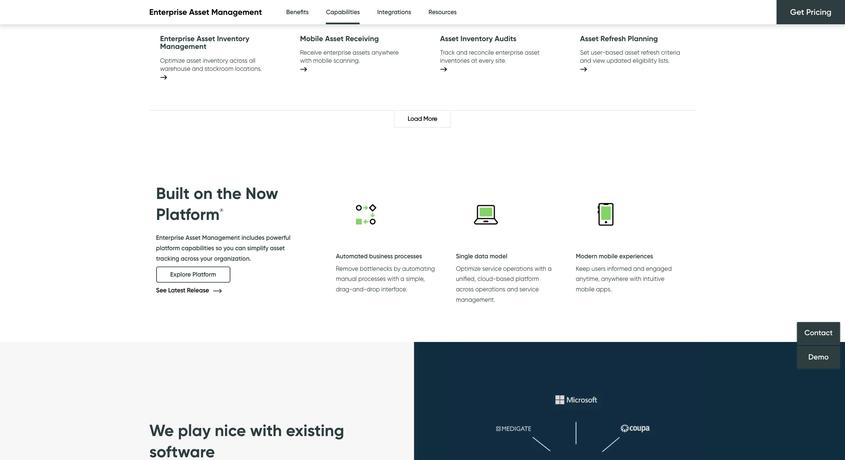 Task type: describe. For each thing, give the bounding box(es) containing it.
get pricing
[[790, 7, 832, 17]]

eligibility
[[633, 57, 657, 64]]

organization.
[[214, 255, 251, 262]]

with inside optimize service operations with a unified, cloud-based platform across operations and service management.
[[535, 265, 546, 272]]

stockroom
[[205, 65, 234, 72]]

asset for enterprise asset management
[[189, 7, 209, 17]]

bottlenecks
[[360, 265, 392, 272]]

asset for mobile asset receiving
[[325, 34, 344, 43]]

integrations link
[[377, 0, 411, 25]]

capabilities link
[[326, 0, 360, 26]]

optimize for enterprise asset inventory management
[[160, 57, 185, 64]]

demo
[[809, 353, 829, 362]]

2 inventory from the left
[[461, 34, 493, 43]]

more
[[424, 115, 437, 122]]

drag-
[[336, 286, 352, 293]]

see
[[156, 287, 167, 294]]

enterprise for enterprise asset management includes powerful platform capabilities so you can simplify asset tracking across your organization.
[[156, 234, 184, 242]]

a inside remove bottlenecks by automating manual processes with a simple, drag-and-drop interface.
[[401, 275, 404, 283]]

automated
[[336, 253, 368, 260]]

asset inside track and reconcile enterprise asset inventories at every site.
[[525, 49, 540, 56]]

audits
[[495, 34, 517, 43]]

updated
[[607, 57, 631, 64]]

view
[[593, 57, 605, 64]]

can
[[235, 245, 246, 252]]

so
[[216, 245, 222, 252]]

and inside optimize asset inventory across all warehouse and stockroom locations.
[[192, 65, 203, 72]]

benefits link
[[286, 0, 309, 25]]

receiving
[[345, 34, 379, 43]]

scanning.
[[334, 57, 360, 64]]

refresh
[[641, 49, 660, 56]]

single data model
[[456, 253, 507, 260]]

anywhere inside keep users informed and engaged anytime, anywhere with intuitive mobile apps.
[[601, 275, 628, 283]]

1 vertical spatial mobile
[[599, 253, 618, 260]]

and inside track and reconcile enterprise asset inventories at every site.
[[456, 49, 468, 56]]

track and reconcile enterprise asset inventories at every site.
[[440, 49, 540, 64]]

set user-based asset refresh criteria and view updated eligibility lists.
[[580, 49, 680, 64]]

automated business processes
[[336, 253, 422, 260]]

single
[[456, 253, 473, 260]]

integrations
[[377, 8, 411, 16]]

at
[[471, 57, 477, 64]]

asset inventory audits
[[440, 34, 517, 43]]

asset for enterprise asset inventory management
[[197, 34, 215, 43]]

explore platform link
[[156, 267, 230, 283]]

set
[[580, 49, 589, 56]]

1 vertical spatial platform
[[192, 271, 216, 279]]

optimize asset inventory across all warehouse and stockroom locations.
[[160, 57, 262, 72]]

assets
[[353, 49, 370, 56]]

modern
[[576, 253, 597, 260]]

management.
[[456, 296, 495, 303]]

tracking
[[156, 255, 179, 262]]

planning
[[628, 34, 658, 43]]

business
[[369, 253, 393, 260]]

demo link
[[797, 346, 840, 368]]

capabilities
[[326, 8, 360, 16]]

0 vertical spatial operations
[[503, 265, 533, 272]]

simplify
[[247, 245, 269, 252]]

management for enterprise asset management includes powerful platform capabilities so you can simplify asset tracking across your organization.
[[202, 234, 240, 242]]

drop
[[367, 286, 380, 293]]

existing
[[286, 421, 344, 441]]

refresh
[[601, 34, 626, 43]]

resources link
[[429, 0, 457, 25]]

your
[[200, 255, 213, 262]]

load more
[[408, 115, 437, 122]]

pricing
[[806, 7, 832, 17]]

nice
[[215, 421, 246, 441]]

enterprise for enterprise asset management
[[149, 7, 187, 17]]

see latest release
[[156, 287, 211, 294]]

we play nice with existing software
[[149, 421, 344, 460]]

data
[[475, 253, 488, 260]]

enterprise asset management
[[149, 7, 262, 17]]

processes inside remove bottlenecks by automating manual processes with a simple, drag-and-drop interface.
[[358, 275, 386, 283]]

release
[[187, 287, 209, 294]]

enterprise asset inventory management
[[160, 34, 249, 51]]

benefits
[[286, 8, 309, 16]]

engaged
[[646, 265, 672, 272]]

every
[[479, 57, 494, 64]]

model
[[490, 253, 507, 260]]

with inside remove bottlenecks by automating manual processes with a simple, drag-and-drop interface.
[[387, 275, 399, 283]]

we
[[149, 421, 174, 441]]

inventories
[[440, 57, 470, 64]]

all
[[249, 57, 255, 64]]

optimize for single data model
[[456, 265, 481, 272]]

play
[[178, 421, 211, 441]]

1 horizontal spatial processes
[[395, 253, 422, 260]]

asset up track
[[440, 34, 459, 43]]

you
[[224, 245, 234, 252]]

reconcile
[[469, 49, 494, 56]]

contact
[[805, 329, 833, 338]]

get
[[790, 7, 804, 17]]

asset refresh planning
[[580, 34, 658, 43]]



Task type: locate. For each thing, give the bounding box(es) containing it.
2 vertical spatial across
[[456, 286, 474, 293]]

based
[[606, 49, 623, 56], [496, 275, 514, 283]]

and
[[456, 49, 468, 56], [580, 57, 591, 64], [192, 65, 203, 72], [633, 265, 645, 272], [507, 286, 518, 293]]

1 vertical spatial anywhere
[[601, 275, 628, 283]]

operations down cloud-
[[475, 286, 505, 293]]

asset for enterprise asset management includes powerful platform capabilities so you can simplify asset tracking across your organization.
[[186, 234, 201, 242]]

across down unified,
[[456, 286, 474, 293]]

1 horizontal spatial enterprise
[[496, 49, 523, 56]]

1 horizontal spatial platform
[[516, 275, 539, 283]]

inventory up inventory
[[217, 34, 249, 43]]

based inside optimize service operations with a unified, cloud-based platform across operations and service management.
[[496, 275, 514, 283]]

the
[[217, 183, 242, 203]]

load
[[408, 115, 422, 122]]

inventory
[[217, 34, 249, 43], [461, 34, 493, 43]]

0 horizontal spatial based
[[496, 275, 514, 283]]

asset inside enterprise asset inventory management
[[197, 34, 215, 43]]

across
[[230, 57, 248, 64], [181, 255, 199, 262], [456, 286, 474, 293]]

1 horizontal spatial based
[[606, 49, 623, 56]]

2 vertical spatial management
[[202, 234, 240, 242]]

0 vertical spatial processes
[[395, 253, 422, 260]]

enterprise
[[323, 49, 351, 56], [496, 49, 523, 56]]

1 enterprise from the left
[[323, 49, 351, 56]]

management for enterprise asset management
[[211, 7, 262, 17]]

enterprise inside enterprise asset management includes powerful platform capabilities so you can simplify asset tracking across your organization.
[[156, 234, 184, 242]]

enterprise up site.
[[496, 49, 523, 56]]

asset up set
[[580, 34, 599, 43]]

a down by
[[401, 275, 404, 283]]

anywhere right assets
[[372, 49, 399, 56]]

simple,
[[406, 275, 425, 283]]

0 vertical spatial management
[[211, 7, 262, 17]]

management
[[211, 7, 262, 17], [160, 42, 206, 51], [202, 234, 240, 242]]

asset up enterprise asset inventory management
[[189, 7, 209, 17]]

platform inside the built on the now platform
[[156, 204, 220, 224]]

by
[[394, 265, 401, 272]]

asset inside enterprise asset management includes powerful platform capabilities so you can simplify asset tracking across your organization.
[[186, 234, 201, 242]]

software
[[149, 442, 215, 460]]

0 vertical spatial mobile
[[313, 57, 332, 64]]

anywhere down informed in the bottom right of the page
[[601, 275, 628, 283]]

0 horizontal spatial service
[[482, 265, 502, 272]]

1 vertical spatial processes
[[358, 275, 386, 283]]

includes
[[242, 234, 265, 242]]

0 vertical spatial across
[[230, 57, 248, 64]]

based inside the set user-based asset refresh criteria and view updated eligibility lists.
[[606, 49, 623, 56]]

across inside optimize asset inventory across all warehouse and stockroom locations.
[[230, 57, 248, 64]]

2 horizontal spatial mobile
[[599, 253, 618, 260]]

1 vertical spatial service
[[520, 286, 539, 293]]

0 horizontal spatial a
[[401, 275, 404, 283]]

remove bottlenecks by automating manual processes with a simple, drag-and-drop interface.
[[336, 265, 435, 293]]

1 horizontal spatial inventory
[[461, 34, 493, 43]]

laptop with single data model image
[[456, 184, 517, 245]]

1 horizontal spatial anywhere
[[601, 275, 628, 283]]

1 horizontal spatial optimize
[[456, 265, 481, 272]]

0 horizontal spatial mobile
[[313, 57, 332, 64]]

0 horizontal spatial processes
[[358, 275, 386, 283]]

load more link
[[394, 111, 451, 127]]

customizable mobile phone experiences image
[[576, 184, 637, 245]]

0 vertical spatial platform
[[156, 204, 220, 224]]

built on the now platform
[[156, 183, 278, 224]]

0 horizontal spatial enterprise
[[323, 49, 351, 56]]

seamless integration with a variety of applications image
[[450, 342, 703, 460]]

mobile asset receiving
[[300, 34, 379, 43]]

experiences
[[619, 253, 653, 260]]

locations.
[[235, 65, 262, 72]]

asset inside optimize asset inventory across all warehouse and stockroom locations.
[[186, 57, 201, 64]]

unified,
[[456, 275, 476, 283]]

asset inside enterprise asset management includes powerful platform capabilities so you can simplify asset tracking across your organization.
[[270, 245, 285, 252]]

asset right the mobile
[[325, 34, 344, 43]]

explore
[[170, 271, 191, 279]]

based up updated
[[606, 49, 623, 56]]

workflows to automate manual tasks image
[[336, 184, 397, 245]]

platform down built
[[156, 204, 220, 224]]

1 vertical spatial operations
[[475, 286, 505, 293]]

0 vertical spatial anywhere
[[372, 49, 399, 56]]

operations down model
[[503, 265, 533, 272]]

2 horizontal spatial across
[[456, 286, 474, 293]]

inventory
[[203, 57, 228, 64]]

track
[[440, 49, 455, 56]]

based down model
[[496, 275, 514, 283]]

1 vertical spatial a
[[401, 275, 404, 283]]

0 vertical spatial enterprise
[[149, 7, 187, 17]]

asset up capabilities
[[186, 234, 201, 242]]

optimize up warehouse on the left top of the page
[[160, 57, 185, 64]]

criteria
[[661, 49, 680, 56]]

management inside enterprise asset management includes powerful platform capabilities so you can simplify asset tracking across your organization.
[[202, 234, 240, 242]]

2 vertical spatial mobile
[[576, 286, 595, 293]]

with inside receive enterprise assets anywhere with mobile scanning.
[[300, 57, 312, 64]]

latest
[[168, 287, 185, 294]]

now
[[246, 183, 278, 203]]

mobile down receive
[[313, 57, 332, 64]]

1 horizontal spatial across
[[230, 57, 248, 64]]

a
[[548, 265, 552, 272], [401, 275, 404, 283]]

optimize up unified,
[[456, 265, 481, 272]]

inventory up reconcile
[[461, 34, 493, 43]]

anywhere
[[372, 49, 399, 56], [601, 275, 628, 283]]

0 horizontal spatial optimize
[[160, 57, 185, 64]]

enterprise asset management includes powerful platform capabilities so you can simplify asset tracking across your organization.
[[156, 234, 291, 262]]

across inside optimize service operations with a unified, cloud-based platform across operations and service management.
[[456, 286, 474, 293]]

1 vertical spatial management
[[160, 42, 206, 51]]

asset up inventory
[[197, 34, 215, 43]]

receive
[[300, 49, 322, 56]]

enterprise up scanning.
[[323, 49, 351, 56]]

across down capabilities
[[181, 255, 199, 262]]

explore platform
[[170, 271, 216, 279]]

and inside optimize service operations with a unified, cloud-based platform across operations and service management.
[[507, 286, 518, 293]]

remove
[[336, 265, 358, 272]]

anywhere inside receive enterprise assets anywhere with mobile scanning.
[[372, 49, 399, 56]]

1 horizontal spatial service
[[520, 286, 539, 293]]

0 vertical spatial a
[[548, 265, 552, 272]]

inventory inside enterprise asset inventory management
[[217, 34, 249, 43]]

with inside keep users informed and engaged anytime, anywhere with intuitive mobile apps.
[[630, 275, 641, 283]]

1 inventory from the left
[[217, 34, 249, 43]]

0 horizontal spatial inventory
[[217, 34, 249, 43]]

enterprise
[[149, 7, 187, 17], [160, 34, 195, 43], [156, 234, 184, 242]]

keep
[[576, 265, 590, 272]]

modern mobile experiences
[[576, 253, 653, 260]]

mobile inside receive enterprise assets anywhere with mobile scanning.
[[313, 57, 332, 64]]

enterprise inside track and reconcile enterprise asset inventories at every site.
[[496, 49, 523, 56]]

informed
[[607, 265, 632, 272]]

enterprise inside enterprise asset inventory management
[[160, 34, 195, 43]]

management inside enterprise asset inventory management
[[160, 42, 206, 51]]

1 vertical spatial across
[[181, 255, 199, 262]]

1 vertical spatial based
[[496, 275, 514, 283]]

apps.
[[596, 286, 612, 293]]

platform
[[156, 204, 220, 224], [192, 271, 216, 279]]

site.
[[496, 57, 506, 64]]

1 vertical spatial enterprise
[[160, 34, 195, 43]]

and inside keep users informed and engaged anytime, anywhere with intuitive mobile apps.
[[633, 265, 645, 272]]

receive enterprise assets anywhere with mobile scanning.
[[300, 49, 399, 64]]

platform inside enterprise asset management includes powerful platform capabilities so you can simplify asset tracking across your organization.
[[156, 245, 180, 252]]

capabilities
[[181, 245, 214, 252]]

a inside optimize service operations with a unified, cloud-based platform across operations and service management.
[[548, 265, 552, 272]]

enterprise inside receive enterprise assets anywhere with mobile scanning.
[[323, 49, 351, 56]]

1 horizontal spatial a
[[548, 265, 552, 272]]

enterprise for enterprise asset inventory management
[[160, 34, 195, 43]]

platform inside optimize service operations with a unified, cloud-based platform across operations and service management.
[[516, 275, 539, 283]]

lists.
[[659, 57, 670, 64]]

across inside enterprise asset management includes powerful platform capabilities so you can simplify asset tracking across your organization.
[[181, 255, 199, 262]]

see latest release link
[[156, 287, 232, 294]]

get pricing link
[[777, 0, 845, 24]]

platform down your
[[192, 271, 216, 279]]

a left keep
[[548, 265, 552, 272]]

mobile down anytime,
[[576, 286, 595, 293]]

processes
[[395, 253, 422, 260], [358, 275, 386, 283]]

1 horizontal spatial mobile
[[576, 286, 595, 293]]

0 horizontal spatial anywhere
[[372, 49, 399, 56]]

intuitive
[[643, 275, 665, 283]]

across up locations.
[[230, 57, 248, 64]]

with inside we play nice with existing software
[[250, 421, 282, 441]]

and-
[[352, 286, 367, 293]]

keep users informed and engaged anytime, anywhere with intuitive mobile apps.
[[576, 265, 672, 293]]

manual
[[336, 275, 357, 283]]

built
[[156, 183, 190, 203]]

0 vertical spatial optimize
[[160, 57, 185, 64]]

1 vertical spatial optimize
[[456, 265, 481, 272]]

0 horizontal spatial platform
[[156, 245, 180, 252]]

1 vertical spatial platform
[[516, 275, 539, 283]]

with
[[300, 57, 312, 64], [535, 265, 546, 272], [387, 275, 399, 283], [630, 275, 641, 283], [250, 421, 282, 441]]

0 vertical spatial service
[[482, 265, 502, 272]]

mobile up users
[[599, 253, 618, 260]]

and inside the set user-based asset refresh criteria and view updated eligibility lists.
[[580, 57, 591, 64]]

powerful
[[266, 234, 291, 242]]

asset inside the set user-based asset refresh criteria and view updated eligibility lists.
[[625, 49, 640, 56]]

operations
[[503, 265, 533, 272], [475, 286, 505, 293]]

processes up automating
[[395, 253, 422, 260]]

on
[[194, 183, 213, 203]]

0 vertical spatial platform
[[156, 245, 180, 252]]

cloud-
[[478, 275, 496, 283]]

2 vertical spatial enterprise
[[156, 234, 184, 242]]

0 vertical spatial based
[[606, 49, 623, 56]]

mobile inside keep users informed and engaged anytime, anywhere with intuitive mobile apps.
[[576, 286, 595, 293]]

contact link
[[797, 322, 840, 344]]

asset
[[189, 7, 209, 17], [197, 34, 215, 43], [325, 34, 344, 43], [440, 34, 459, 43], [580, 34, 599, 43], [186, 234, 201, 242]]

processes up drop
[[358, 275, 386, 283]]

optimize inside optimize service operations with a unified, cloud-based platform across operations and service management.
[[456, 265, 481, 272]]

2 enterprise from the left
[[496, 49, 523, 56]]

0 horizontal spatial across
[[181, 255, 199, 262]]

optimize inside optimize asset inventory across all warehouse and stockroom locations.
[[160, 57, 185, 64]]

platform
[[156, 245, 180, 252], [516, 275, 539, 283]]

resources
[[429, 8, 457, 16]]

®
[[220, 207, 223, 213]]

interface.
[[381, 286, 407, 293]]

service
[[482, 265, 502, 272], [520, 286, 539, 293]]



Task type: vqa. For each thing, say whether or not it's contained in the screenshot.
Get Pricing link
yes



